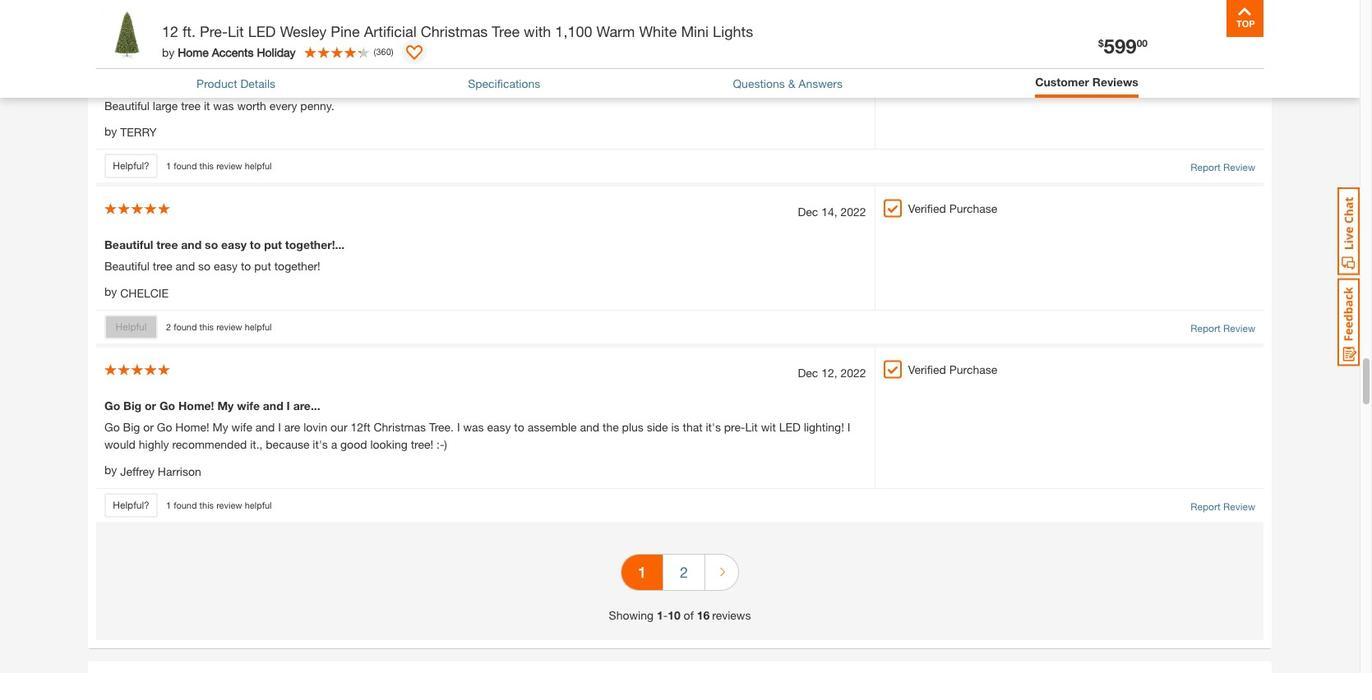 Task type: locate. For each thing, give the bounding box(es) containing it.
led right wit
[[780, 421, 801, 435]]

pre-
[[200, 22, 228, 40]]

1 horizontal spatial 2
[[680, 564, 689, 582]]

because
[[266, 438, 310, 452]]

0 vertical spatial it
[[212, 77, 219, 91]]

review down beautiful tree and so easy to put together!... beautiful tree and so easy to put together!
[[216, 322, 242, 332]]

christmas up the display image
[[421, 22, 488, 40]]

harrison
[[158, 465, 201, 479]]

a
[[331, 438, 337, 452]]

1 found this review helpful down beautiful large tree it was worth every penny.... beautiful large tree it was worth every penny.
[[166, 160, 272, 171]]

customer reviews button
[[1036, 73, 1139, 94], [1036, 73, 1139, 90]]

2 report from the top
[[1191, 162, 1221, 174]]

my
[[217, 399, 234, 413], [213, 421, 228, 435]]

0 vertical spatial verified
[[909, 202, 947, 216]]

put left 'together!'
[[254, 260, 271, 274]]

1 vertical spatial verified
[[909, 363, 947, 377]]

report review button
[[1191, 0, 1256, 14], [1191, 161, 1256, 176], [1191, 322, 1256, 337], [1191, 500, 1256, 515]]

was down product
[[213, 98, 234, 112]]

this for by terry
[[200, 160, 214, 171]]

i left are...
[[287, 399, 290, 413]]

4 report review button from the top
[[1191, 500, 1256, 515]]

1 vertical spatial purchase
[[950, 363, 998, 377]]

2022 right 12,
[[841, 366, 867, 380]]

i left are
[[278, 421, 281, 435]]

report review for beautiful large tree it was worth every penny.... beautiful large tree it was worth every penny.
[[1191, 162, 1256, 174]]

1 found this review helpful
[[166, 160, 272, 171], [166, 500, 272, 511]]

2 helpful from the top
[[245, 322, 272, 332]]

3 report from the top
[[1191, 323, 1221, 335]]

questions
[[733, 76, 785, 90]]

0 vertical spatial 1 found this review helpful
[[166, 160, 272, 171]]

helpful?
[[113, 160, 150, 172], [113, 500, 150, 512]]

0 vertical spatial purchase
[[950, 202, 998, 216]]

1 vertical spatial found
[[174, 322, 197, 332]]

2 up showing 1 - 10 of 16 reviews
[[680, 564, 689, 582]]

assemble
[[528, 421, 577, 435]]

by for by jeffrey harrison
[[104, 463, 117, 477]]

so
[[205, 238, 218, 252], [198, 260, 211, 274]]

1 vertical spatial was
[[213, 98, 234, 112]]

by jeffrey harrison
[[104, 463, 201, 479]]

3 found from the top
[[174, 500, 197, 511]]

0 horizontal spatial lit
[[228, 22, 244, 40]]

1 review from the top
[[216, 160, 242, 171]]

christmas inside go big or go home! my wife and i are... go big or go home! my wife and i are lovin our 12ft christmas tree. i was easy to assemble and the plus side is that it's pre-lit wit led lighting! i would highly recommended it., because it's a good looking tree! :-)
[[374, 421, 426, 435]]

to left 'together!'
[[241, 260, 251, 274]]

2022
[[841, 205, 867, 219], [841, 366, 867, 380]]

helpful
[[245, 160, 272, 171], [245, 322, 272, 332], [245, 500, 272, 511]]

0 vertical spatial 1
[[166, 160, 171, 171]]

0 vertical spatial large
[[156, 77, 184, 91]]

i right tree.
[[457, 421, 460, 435]]

0 vertical spatial easy
[[221, 238, 247, 252]]

4 review from the top
[[1224, 501, 1256, 514]]

2 vertical spatial was
[[463, 421, 484, 435]]

1 horizontal spatial )
[[445, 438, 448, 452]]

0 vertical spatial so
[[205, 238, 218, 252]]

0 vertical spatial found
[[174, 160, 197, 171]]

dec left 14,
[[798, 205, 819, 219]]

specifications button
[[468, 75, 541, 92], [468, 75, 541, 92]]

) down tree.
[[445, 438, 448, 452]]

0 vertical spatial helpful? button
[[104, 154, 158, 179]]

2 this from the top
[[200, 322, 214, 332]]

2 review from the top
[[1224, 162, 1256, 174]]

1 2022 from the top
[[841, 205, 867, 219]]

2 helpful? button from the top
[[104, 494, 158, 518]]

0 horizontal spatial it
[[204, 98, 210, 112]]

dec
[[798, 205, 819, 219], [798, 366, 819, 380]]

0 vertical spatial it's
[[706, 421, 721, 435]]

warm
[[597, 22, 635, 40]]

1 vertical spatial my
[[213, 421, 228, 435]]

0 horizontal spatial 2
[[166, 322, 171, 332]]

1 vertical spatial worth
[[237, 98, 266, 112]]

helpful? button for jeffrey harrison
[[104, 494, 158, 518]]

2 found from the top
[[174, 322, 197, 332]]

2 report review from the top
[[1191, 162, 1256, 174]]

every up penny.
[[283, 77, 312, 91]]

highly
[[139, 438, 169, 452]]

i
[[287, 399, 290, 413], [278, 421, 281, 435], [457, 421, 460, 435], [848, 421, 851, 435]]

to left 'assemble'
[[514, 421, 525, 435]]

1 vertical spatial or
[[143, 421, 154, 435]]

2 vertical spatial to
[[514, 421, 525, 435]]

1 vertical spatial large
[[153, 98, 178, 112]]

0 vertical spatial christmas
[[421, 22, 488, 40]]

jeffrey
[[120, 465, 155, 479]]

1 found this review helpful down harrison
[[166, 500, 272, 511]]

reviews
[[1093, 75, 1139, 89]]

by
[[162, 45, 175, 59], [104, 124, 117, 138], [104, 285, 117, 299], [104, 463, 117, 477]]

helpful? for terry
[[113, 160, 150, 172]]

1 helpful? from the top
[[113, 160, 150, 172]]

every down details
[[270, 98, 297, 112]]

it's
[[706, 421, 721, 435], [313, 438, 328, 452]]

1 found from the top
[[174, 160, 197, 171]]

review
[[216, 160, 242, 171], [216, 322, 242, 332], [216, 500, 242, 511]]

of
[[684, 609, 694, 623]]

3 review from the top
[[1224, 323, 1256, 335]]

helpful for every
[[245, 160, 272, 171]]

0 horizontal spatial )
[[391, 46, 394, 57]]

by home accents holiday
[[162, 45, 296, 59]]

it
[[212, 77, 219, 91], [204, 98, 210, 112]]

review for beautiful large tree it was worth every penny.... beautiful large tree it was worth every penny.
[[1224, 162, 1256, 174]]

1 vertical spatial helpful?
[[113, 500, 150, 512]]

0 vertical spatial this
[[200, 160, 214, 171]]

helpful? button
[[104, 154, 158, 179], [104, 494, 158, 518]]

3 report review button from the top
[[1191, 322, 1256, 337]]

accents
[[212, 45, 254, 59]]

2 inside button
[[680, 564, 689, 582]]

review for chelcie
[[216, 322, 242, 332]]

2022 for dec 12, 2022
[[841, 366, 867, 380]]

1 vertical spatial verified purchase
[[909, 363, 998, 377]]

christmas
[[421, 22, 488, 40], [374, 421, 426, 435]]

2 vertical spatial 1
[[657, 609, 664, 623]]

led up holiday
[[248, 22, 276, 40]]

1 horizontal spatial it
[[212, 77, 219, 91]]

by left jeffrey
[[104, 463, 117, 477]]

0 horizontal spatial it's
[[313, 438, 328, 452]]

1
[[166, 160, 171, 171], [166, 500, 171, 511], [657, 609, 664, 623]]

by inside the by terry
[[104, 124, 117, 138]]

1 vertical spatial 1
[[166, 500, 171, 511]]

1 vertical spatial 1 found this review helpful
[[166, 500, 272, 511]]

to left together!...
[[250, 238, 261, 252]]

this for by chelcie
[[200, 322, 214, 332]]

1 vertical spatial every
[[270, 98, 297, 112]]

helpful down beautiful tree and so easy to put together!... beautiful tree and so easy to put together!
[[245, 322, 272, 332]]

2 vertical spatial this
[[200, 500, 214, 511]]

worth
[[248, 77, 280, 91], [237, 98, 266, 112]]

2 vertical spatial found
[[174, 500, 197, 511]]

2 for 2
[[680, 564, 689, 582]]

display image
[[406, 45, 423, 62]]

1 found this review helpful for jeffrey harrison
[[166, 500, 272, 511]]

2 1 found this review helpful from the top
[[166, 500, 272, 511]]

0 vertical spatial 2022
[[841, 205, 867, 219]]

1 vertical spatial led
[[780, 421, 801, 435]]

report review button for beautiful large tree it was worth every penny.... beautiful large tree it was worth every penny.
[[1191, 161, 1256, 176]]

by down 12
[[162, 45, 175, 59]]

it's left a
[[313, 438, 328, 452]]

1 helpful from the top
[[245, 160, 272, 171]]

1 horizontal spatial lit
[[746, 421, 758, 435]]

it.,
[[250, 438, 263, 452]]

2
[[166, 322, 171, 332], [680, 564, 689, 582]]

helpful? down the by terry
[[113, 160, 150, 172]]

led inside go big or go home! my wife and i are... go big or go home! my wife and i are lovin our 12ft christmas tree. i was easy to assemble and the plus side is that it's pre-lit wit led lighting! i would highly recommended it., because it's a good looking tree! :-)
[[780, 421, 801, 435]]

2 review from the top
[[216, 322, 242, 332]]

review for go big or go home! my wife and i are... go big or go home! my wife and i are lovin our 12ft christmas tree. i was easy to assemble and the plus side is that it's pre-lit wit led lighting! i would highly recommended it., because it's a good looking tree! :-)
[[1224, 501, 1256, 514]]

together!...
[[285, 238, 345, 252]]

penny....
[[316, 77, 362, 91]]

helpful? button down terry
[[104, 154, 158, 179]]

review down beautiful large tree it was worth every penny.... beautiful large tree it was worth every penny.
[[216, 160, 242, 171]]

1 vertical spatial )
[[445, 438, 448, 452]]

side
[[647, 421, 668, 435]]

questions & answers button
[[733, 75, 843, 92], [733, 75, 843, 92]]

large up terry
[[153, 98, 178, 112]]

was down accents at the top left of page
[[222, 77, 245, 91]]

easy left 'assemble'
[[487, 421, 511, 435]]

&
[[789, 76, 796, 90]]

1 dec from the top
[[798, 205, 819, 219]]

dec for dec 12, 2022
[[798, 366, 819, 380]]

purchase
[[950, 202, 998, 216], [950, 363, 998, 377]]

worth down holiday
[[248, 77, 280, 91]]

0 vertical spatial review
[[216, 160, 242, 171]]

product details button
[[197, 75, 276, 92], [197, 75, 276, 92]]

2 helpful? from the top
[[113, 500, 150, 512]]

penny.
[[301, 98, 334, 112]]

:-
[[437, 438, 445, 452]]

the
[[603, 421, 619, 435]]

1 vertical spatial 2022
[[841, 366, 867, 380]]

it's right that
[[706, 421, 721, 435]]

wife
[[237, 399, 260, 413], [232, 421, 252, 435]]

3 beautiful from the top
[[104, 238, 153, 252]]

1 vertical spatial helpful
[[245, 322, 272, 332]]

easy
[[221, 238, 247, 252], [214, 260, 238, 274], [487, 421, 511, 435]]

1 helpful? button from the top
[[104, 154, 158, 179]]

found for chelcie
[[174, 322, 197, 332]]

lit up accents at the top left of page
[[228, 22, 244, 40]]

0 vertical spatial every
[[283, 77, 312, 91]]

tree
[[187, 77, 209, 91], [181, 98, 201, 112], [156, 238, 178, 252], [153, 260, 173, 274]]

put up 'together!'
[[264, 238, 282, 252]]

0 vertical spatial helpful?
[[113, 160, 150, 172]]

0 vertical spatial led
[[248, 22, 276, 40]]

recommended
[[172, 438, 247, 452]]

review for terry
[[216, 160, 242, 171]]

by left chelcie
[[104, 285, 117, 299]]

easy inside go big or go home! my wife and i are... go big or go home! my wife and i are lovin our 12ft christmas tree. i was easy to assemble and the plus side is that it's pre-lit wit led lighting! i would highly recommended it., because it's a good looking tree! :-)
[[487, 421, 511, 435]]

0 vertical spatial home!
[[178, 399, 214, 413]]

to
[[250, 238, 261, 252], [241, 260, 251, 274], [514, 421, 525, 435]]

report for beautiful large tree it was worth every penny.... beautiful large tree it was worth every penny.
[[1191, 162, 1221, 174]]

this down harrison
[[200, 500, 214, 511]]

by inside by chelcie
[[104, 285, 117, 299]]

2 vertical spatial helpful
[[245, 500, 272, 511]]

0 vertical spatial put
[[264, 238, 282, 252]]

2 2022 from the top
[[841, 366, 867, 380]]

verified purchase
[[909, 202, 998, 216], [909, 363, 998, 377]]

it down product
[[204, 98, 210, 112]]

0 vertical spatial verified purchase
[[909, 202, 998, 216]]

by for by terry
[[104, 124, 117, 138]]

helpful for put
[[245, 322, 272, 332]]

1 this from the top
[[200, 160, 214, 171]]

1 for terry
[[166, 160, 171, 171]]

lit inside go big or go home! my wife and i are... go big or go home! my wife and i are lovin our 12ft christmas tree. i was easy to assemble and the plus side is that it's pre-lit wit led lighting! i would highly recommended it., because it's a good looking tree! :-)
[[746, 421, 758, 435]]

2 right helpful
[[166, 322, 171, 332]]

this
[[200, 160, 214, 171], [200, 322, 214, 332], [200, 500, 214, 511]]

0 vertical spatial dec
[[798, 205, 819, 219]]

helpful down beautiful large tree it was worth every penny.... beautiful large tree it was worth every penny.
[[245, 160, 272, 171]]

1 vertical spatial christmas
[[374, 421, 426, 435]]

4 report review from the top
[[1191, 501, 1256, 514]]

3 helpful from the top
[[245, 500, 272, 511]]

1 1 found this review helpful from the top
[[166, 160, 272, 171]]

review down recommended
[[216, 500, 242, 511]]

2022 for dec 14, 2022
[[841, 205, 867, 219]]

1 vertical spatial this
[[200, 322, 214, 332]]

big
[[123, 399, 142, 413], [123, 421, 140, 435]]

this down beautiful large tree it was worth every penny.... beautiful large tree it was worth every penny.
[[200, 160, 214, 171]]

was right tree.
[[463, 421, 484, 435]]

12 ft. pre-lit led wesley pine artificial christmas tree with 1,100 warm white mini lights
[[162, 22, 754, 40]]

led
[[248, 22, 276, 40], [780, 421, 801, 435]]

chelcie
[[120, 287, 169, 301]]

1 verified purchase from the top
[[909, 202, 998, 216]]

3 this from the top
[[200, 500, 214, 511]]

1 vertical spatial dec
[[798, 366, 819, 380]]

together!
[[274, 260, 321, 274]]

specifications
[[468, 76, 541, 90]]

1 review from the top
[[1224, 0, 1256, 13]]

12
[[162, 22, 179, 40]]

1 vertical spatial helpful? button
[[104, 494, 158, 518]]

) inside go big or go home! my wife and i are... go big or go home! my wife and i are lovin our 12ft christmas tree. i was easy to assemble and the plus side is that it's pre-lit wit led lighting! i would highly recommended it., because it's a good looking tree! :-)
[[445, 438, 448, 452]]

dec left 12,
[[798, 366, 819, 380]]

large down home
[[156, 77, 184, 91]]

report for beautiful tree and so easy to put together!... beautiful tree and so easy to put together!
[[1191, 323, 1221, 335]]

beautiful
[[104, 77, 153, 91], [104, 98, 150, 112], [104, 238, 153, 252], [104, 260, 150, 274]]

2 found this review helpful
[[166, 322, 272, 332]]

dec 12, 2022
[[798, 366, 867, 380]]

2 vertical spatial easy
[[487, 421, 511, 435]]

0 vertical spatial 2
[[166, 322, 171, 332]]

helpful? button down jeffrey
[[104, 494, 158, 518]]

by for by chelcie
[[104, 285, 117, 299]]

0 vertical spatial helpful
[[245, 160, 272, 171]]

helpful? down jeffrey
[[113, 500, 150, 512]]

3 report review from the top
[[1191, 323, 1256, 335]]

3 review from the top
[[216, 500, 242, 511]]

with
[[524, 22, 551, 40]]

worth down details
[[237, 98, 266, 112]]

2 navigation
[[621, 543, 740, 607]]

16
[[697, 609, 710, 623]]

1 vertical spatial review
[[216, 322, 242, 332]]

4 report from the top
[[1191, 501, 1221, 514]]

1 vertical spatial 2
[[680, 564, 689, 582]]

0 vertical spatial or
[[145, 399, 156, 413]]

) right (
[[391, 46, 394, 57]]

this down beautiful tree and so easy to put together!... beautiful tree and so easy to put together!
[[200, 322, 214, 332]]

found for jeffrey harrison
[[174, 500, 197, 511]]

2 dec from the top
[[798, 366, 819, 380]]

)
[[391, 46, 394, 57], [445, 438, 448, 452]]

report review button for go big or go home! my wife and i are... go big or go home! my wife and i are lovin our 12ft christmas tree. i was easy to assemble and the plus side is that it's pre-lit wit led lighting! i would highly recommended it., because it's a good looking tree! :-)
[[1191, 500, 1256, 515]]

and
[[181, 238, 202, 252], [176, 260, 195, 274], [263, 399, 284, 413], [256, 421, 275, 435], [580, 421, 600, 435]]

0 vertical spatial was
[[222, 77, 245, 91]]

review
[[1224, 0, 1256, 13], [1224, 162, 1256, 174], [1224, 323, 1256, 335], [1224, 501, 1256, 514]]

1 found this review helpful for terry
[[166, 160, 272, 171]]

lit left wit
[[746, 421, 758, 435]]

2 report review button from the top
[[1191, 161, 1256, 176]]

helpful down it.,
[[245, 500, 272, 511]]

1 vertical spatial lit
[[746, 421, 758, 435]]

by inside by jeffrey harrison
[[104, 463, 117, 477]]

2022 right 14,
[[841, 205, 867, 219]]

1 horizontal spatial led
[[780, 421, 801, 435]]

report review
[[1191, 0, 1256, 13], [1191, 162, 1256, 174], [1191, 323, 1256, 335], [1191, 501, 1256, 514]]

00
[[1137, 37, 1148, 49]]

(
[[374, 46, 376, 57]]

it down by home accents holiday
[[212, 77, 219, 91]]

2 vertical spatial review
[[216, 500, 242, 511]]

by left the terry button
[[104, 124, 117, 138]]

jeffrey harrison button
[[120, 463, 201, 481]]

easy up 2 found this review helpful on the left
[[214, 260, 238, 274]]

easy left together!...
[[221, 238, 247, 252]]

christmas up looking
[[374, 421, 426, 435]]

0 horizontal spatial led
[[248, 22, 276, 40]]

2 verified purchase from the top
[[909, 363, 998, 377]]



Task type: vqa. For each thing, say whether or not it's contained in the screenshot.
Bath vanity is made for a single sink vanity top image
no



Task type: describe. For each thing, give the bounding box(es) containing it.
to inside go big or go home! my wife and i are... go big or go home! my wife and i are lovin our 12ft christmas tree. i was easy to assemble and the plus side is that it's pre-lit wit led lighting! i would highly recommended it., because it's a good looking tree! :-)
[[514, 421, 525, 435]]

599
[[1104, 35, 1137, 58]]

is
[[672, 421, 680, 435]]

2 button
[[664, 555, 705, 591]]

1 purchase from the top
[[950, 202, 998, 216]]

showing
[[609, 609, 654, 623]]

looking
[[370, 438, 408, 452]]

that
[[683, 421, 703, 435]]

showing 1 - 10 of 16 reviews
[[609, 609, 751, 623]]

( 360 )
[[374, 46, 394, 57]]

questions & answers
[[733, 76, 843, 90]]

14,
[[822, 205, 838, 219]]

$
[[1099, 37, 1104, 49]]

tree!
[[411, 438, 434, 452]]

dec 14, 2022
[[798, 205, 867, 219]]

360
[[376, 46, 391, 57]]

0 vertical spatial wife
[[237, 399, 260, 413]]

report for go big or go home! my wife and i are... go big or go home! my wife and i are lovin our 12ft christmas tree. i was easy to assemble and the plus side is that it's pre-lit wit led lighting! i would highly recommended it., because it's a good looking tree! :-)
[[1191, 501, 1221, 514]]

4 beautiful from the top
[[104, 260, 150, 274]]

are
[[284, 421, 300, 435]]

plus
[[622, 421, 644, 435]]

1,100
[[556, 22, 593, 40]]

1 report review from the top
[[1191, 0, 1256, 13]]

helpful button
[[104, 315, 158, 340]]

0 vertical spatial big
[[123, 399, 142, 413]]

lighting!
[[804, 421, 845, 435]]

2 for 2 found this review helpful
[[166, 322, 171, 332]]

by for by home accents holiday
[[162, 45, 175, 59]]

dec for dec 14, 2022
[[798, 205, 819, 219]]

tree
[[492, 22, 520, 40]]

are...
[[293, 399, 320, 413]]

helpful? for jeffrey
[[113, 500, 150, 512]]

12ft
[[351, 421, 371, 435]]

live chat image
[[1338, 188, 1361, 276]]

0 vertical spatial worth
[[248, 77, 280, 91]]

by terry
[[104, 124, 157, 139]]

1 report review button from the top
[[1191, 0, 1256, 14]]

0 vertical spatial my
[[217, 399, 234, 413]]

1 vertical spatial so
[[198, 260, 211, 274]]

helpful? button for terry
[[104, 154, 158, 179]]

1 report from the top
[[1191, 0, 1221, 13]]

good
[[341, 438, 367, 452]]

2 beautiful from the top
[[104, 98, 150, 112]]

would
[[104, 438, 136, 452]]

answers
[[799, 76, 843, 90]]

terry
[[120, 125, 157, 139]]

found for terry
[[174, 160, 197, 171]]

home
[[178, 45, 209, 59]]

tree.
[[429, 421, 454, 435]]

beautiful tree and so easy to put together!... beautiful tree and so easy to put together!
[[104, 238, 345, 274]]

pine
[[331, 22, 360, 40]]

1 vertical spatial home!
[[175, 421, 209, 435]]

1 vertical spatial it
[[204, 98, 210, 112]]

1 vertical spatial easy
[[214, 260, 238, 274]]

chelcie button
[[120, 285, 169, 302]]

this for by jeffrey harrison
[[200, 500, 214, 511]]

1 for jeffrey
[[166, 500, 171, 511]]

product
[[197, 76, 237, 90]]

pre-
[[725, 421, 746, 435]]

reviews
[[713, 609, 751, 623]]

by chelcie
[[104, 285, 169, 301]]

was inside go big or go home! my wife and i are... go big or go home! my wife and i are lovin our 12ft christmas tree. i was easy to assemble and the plus side is that it's pre-lit wit led lighting! i would highly recommended it., because it's a good looking tree! :-)
[[463, 421, 484, 435]]

2 purchase from the top
[[950, 363, 998, 377]]

i right lighting!
[[848, 421, 851, 435]]

ft.
[[183, 22, 196, 40]]

details
[[241, 76, 276, 90]]

1 vertical spatial wife
[[232, 421, 252, 435]]

2 verified from the top
[[909, 363, 947, 377]]

12,
[[822, 366, 838, 380]]

1 beautiful from the top
[[104, 77, 153, 91]]

beautiful large tree it was worth every penny.... beautiful large tree it was worth every penny.
[[104, 77, 362, 112]]

1 horizontal spatial it's
[[706, 421, 721, 435]]

helpful
[[116, 321, 147, 333]]

white
[[640, 22, 677, 40]]

customer reviews
[[1036, 75, 1139, 89]]

go big or go home! my wife and i are... go big or go home! my wife and i are lovin our 12ft christmas tree. i was easy to assemble and the plus side is that it's pre-lit wit led lighting! i would highly recommended it., because it's a good looking tree! :-)
[[104, 399, 851, 452]]

report review button for beautiful tree and so easy to put together!... beautiful tree and so easy to put together!
[[1191, 322, 1256, 337]]

10
[[668, 609, 681, 623]]

1 vertical spatial it's
[[313, 438, 328, 452]]

review for jeffrey harrison
[[216, 500, 242, 511]]

review for beautiful tree and so easy to put together!... beautiful tree and so easy to put together!
[[1224, 323, 1256, 335]]

customer
[[1036, 75, 1090, 89]]

mini
[[682, 22, 709, 40]]

holiday
[[257, 45, 296, 59]]

top button
[[1227, 0, 1264, 37]]

1 verified from the top
[[909, 202, 947, 216]]

our
[[331, 421, 348, 435]]

0 vertical spatial to
[[250, 238, 261, 252]]

1 vertical spatial put
[[254, 260, 271, 274]]

lights
[[713, 22, 754, 40]]

-
[[664, 609, 668, 623]]

wesley
[[280, 22, 327, 40]]

product details
[[197, 76, 276, 90]]

report review for go big or go home! my wife and i are... go big or go home! my wife and i are lovin our 12ft christmas tree. i was easy to assemble and the plus side is that it's pre-lit wit led lighting! i would highly recommended it., because it's a good looking tree! :-)
[[1191, 501, 1256, 514]]

lovin
[[304, 421, 328, 435]]

report review for beautiful tree and so easy to put together!... beautiful tree and so easy to put together!
[[1191, 323, 1256, 335]]

product image image
[[100, 8, 154, 62]]

feedback link image
[[1338, 278, 1361, 367]]

helpful for home!
[[245, 500, 272, 511]]

1 vertical spatial to
[[241, 260, 251, 274]]

$ 599 00
[[1099, 35, 1148, 58]]

artificial
[[364, 22, 417, 40]]

wit
[[761, 421, 776, 435]]

terry button
[[120, 124, 157, 141]]

1 vertical spatial big
[[123, 421, 140, 435]]

0 vertical spatial lit
[[228, 22, 244, 40]]

0 vertical spatial )
[[391, 46, 394, 57]]



